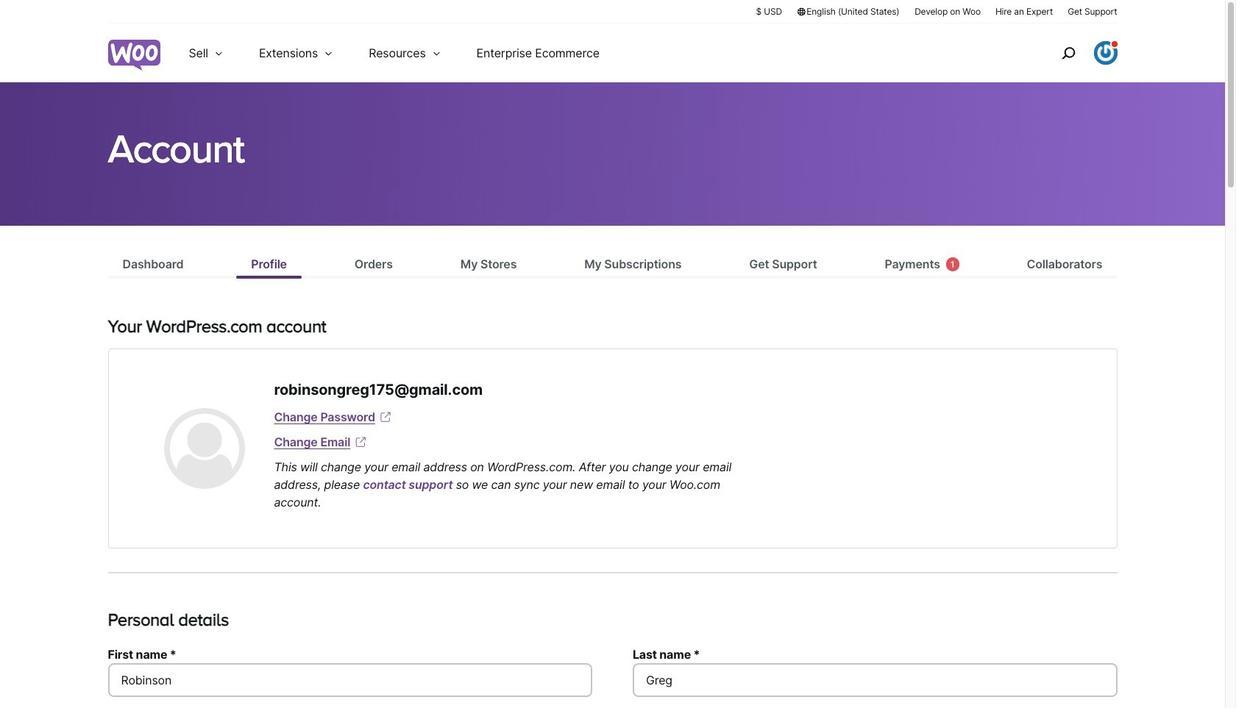 Task type: locate. For each thing, give the bounding box(es) containing it.
gravatar image image
[[164, 409, 245, 490]]

external link image
[[378, 410, 393, 425]]

None text field
[[108, 664, 593, 698]]

None text field
[[633, 664, 1118, 698]]



Task type: describe. For each thing, give the bounding box(es) containing it.
service navigation menu element
[[1030, 29, 1118, 77]]

external link image
[[353, 435, 368, 450]]

open account menu image
[[1094, 41, 1118, 65]]

search image
[[1057, 41, 1080, 65]]



Task type: vqa. For each thing, say whether or not it's contained in the screenshot.
external link icon on the left bottom of page
yes



